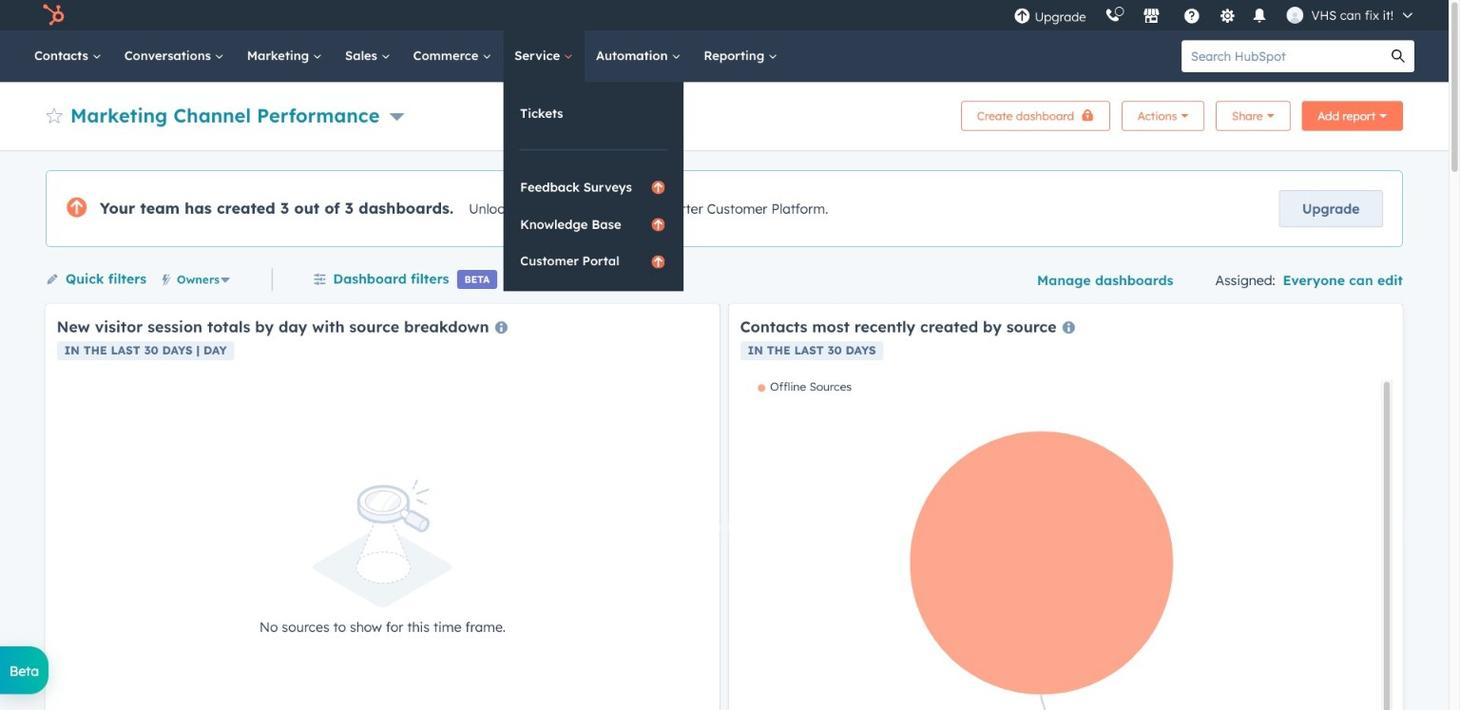 Task type: locate. For each thing, give the bounding box(es) containing it.
Search HubSpot search field
[[1182, 40, 1382, 72]]

marketplaces image
[[1143, 9, 1160, 26]]

new visitor session totals by day with source breakdown element
[[46, 304, 720, 710]]

menu
[[1004, 0, 1426, 30]]

jacob simon image
[[1287, 7, 1304, 24]]

banner
[[46, 95, 1403, 131]]



Task type: vqa. For each thing, say whether or not it's contained in the screenshot.
CREATE NEW button
no



Task type: describe. For each thing, give the bounding box(es) containing it.
interactive chart image
[[740, 379, 1380, 710]]

service menu
[[503, 82, 684, 291]]

contacts most recently created by source element
[[729, 304, 1403, 710]]



